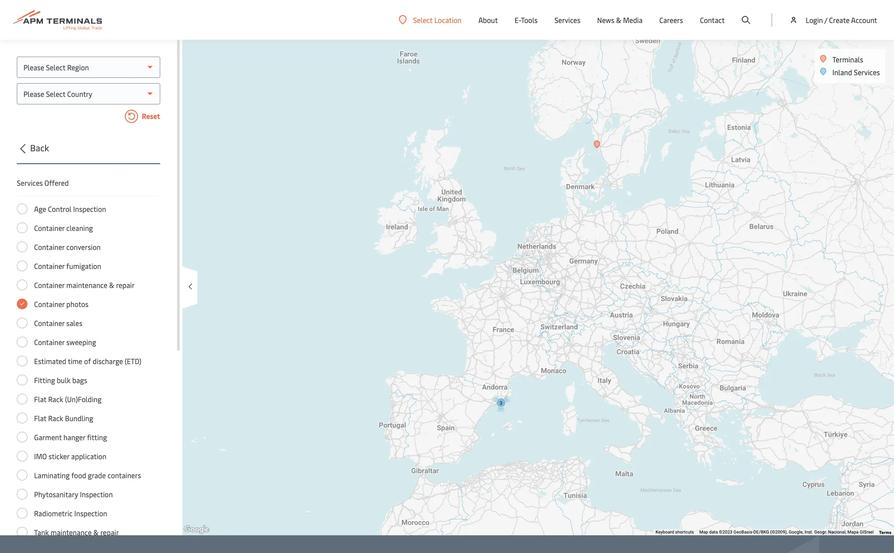 Task type: describe. For each thing, give the bounding box(es) containing it.
control
[[48, 204, 71, 214]]

(un)folding
[[65, 394, 101, 404]]

inspection for radiometric inspection
[[74, 509, 107, 518]]

hanger
[[63, 432, 85, 442]]

of
[[84, 356, 91, 366]]

fitting
[[87, 432, 107, 442]]

container for container photos
[[34, 299, 65, 309]]

flat rack  (un)folding
[[34, 394, 101, 404]]

map data ©2023 geobasis-de/bkg (©2009), google, inst. geogr. nacional, mapa gisrael
[[699, 530, 874, 535]]

estimated time of discharge (etd)
[[34, 356, 141, 366]]

tools
[[521, 15, 538, 25]]

Container conversion radio
[[17, 242, 27, 252]]

de/bkg
[[754, 530, 769, 535]]

news & media button
[[597, 0, 643, 40]]

contact button
[[700, 0, 725, 40]]

inst.
[[805, 530, 813, 535]]

Estimated time of discharge (ETD) radio
[[17, 356, 27, 367]]

container for container sales
[[34, 318, 65, 328]]

3
[[500, 401, 502, 406]]

gisrael
[[860, 530, 874, 535]]

container photos
[[34, 299, 88, 309]]

nacional,
[[828, 530, 847, 535]]

google image
[[182, 524, 211, 536]]

about
[[479, 15, 498, 25]]

e-tools button
[[515, 0, 538, 40]]

select location
[[413, 15, 462, 25]]

contact
[[700, 15, 725, 25]]

Fitting bulk bags radio
[[17, 375, 27, 386]]

imo
[[34, 452, 47, 461]]

sticker
[[49, 452, 69, 461]]

shortcuts
[[675, 530, 694, 535]]

& for container maintenance & repair
[[109, 280, 114, 290]]

flat for flat rack  (un)folding
[[34, 394, 46, 404]]

reset button
[[17, 110, 160, 125]]

fitting
[[34, 375, 55, 385]]

container for container fumigation
[[34, 261, 65, 271]]

repair for tank maintenance & repair
[[100, 528, 119, 537]]

fumigation
[[66, 261, 101, 271]]

Flat Rack  (Un)Folding radio
[[17, 394, 27, 405]]

cleaning
[[66, 223, 93, 233]]

tank
[[34, 528, 49, 537]]

container sales
[[34, 318, 82, 328]]

flat for flat rack bundling
[[34, 413, 46, 423]]

age
[[34, 204, 46, 214]]

Container sweeping radio
[[17, 337, 27, 347]]

Container photos radio
[[17, 299, 27, 309]]

container sweeping
[[34, 337, 96, 347]]

Flat Rack Bundling radio
[[17, 413, 27, 424]]

location
[[434, 15, 462, 25]]

login
[[806, 15, 823, 25]]

container for container conversion
[[34, 242, 65, 252]]

maintenance for container
[[66, 280, 107, 290]]

(©2009),
[[770, 530, 788, 535]]

age control inspection
[[34, 204, 106, 214]]

sweeping
[[66, 337, 96, 347]]

map region
[[139, 0, 894, 553]]

login / create account link
[[789, 0, 877, 40]]

about button
[[479, 0, 498, 40]]

discharge
[[93, 356, 123, 366]]

bulk
[[57, 375, 71, 385]]

terminals
[[833, 54, 863, 64]]

flat rack bundling
[[34, 413, 93, 423]]

/
[[825, 15, 828, 25]]

laminating
[[34, 471, 70, 480]]

services offered
[[17, 178, 69, 188]]

container for container cleaning
[[34, 223, 65, 233]]

maintenance for tank
[[51, 528, 92, 537]]

map
[[699, 530, 708, 535]]



Task type: vqa. For each thing, say whether or not it's contained in the screenshot.
total
no



Task type: locate. For each thing, give the bounding box(es) containing it.
0 vertical spatial rack
[[48, 394, 63, 404]]

1 container from the top
[[34, 223, 65, 233]]

garment hanger fitting
[[34, 432, 107, 442]]

data
[[709, 530, 718, 535]]

1 vertical spatial inspection
[[80, 490, 113, 499]]

inspection down grade
[[80, 490, 113, 499]]

2 flat from the top
[[34, 413, 46, 423]]

radiometric inspection
[[34, 509, 107, 518]]

rack up garment on the left bottom of page
[[48, 413, 63, 423]]

services button
[[555, 0, 580, 40]]

services for services offered
[[17, 178, 43, 188]]

keyboard shortcuts button
[[656, 529, 694, 536]]

time
[[68, 356, 82, 366]]

inland
[[833, 67, 852, 77]]

flat
[[34, 394, 46, 404], [34, 413, 46, 423]]

4 container from the top
[[34, 280, 65, 290]]

inspection up tank maintenance & repair
[[74, 509, 107, 518]]

2 horizontal spatial services
[[854, 67, 880, 77]]

repair for container maintenance & repair
[[116, 280, 135, 290]]

1 vertical spatial &
[[109, 280, 114, 290]]

Radiometric Inspection radio
[[17, 508, 27, 519]]

services right tools
[[555, 15, 580, 25]]

reset
[[140, 111, 160, 121]]

mapa
[[848, 530, 859, 535]]

geobasis-
[[734, 530, 754, 535]]

©2023
[[719, 530, 733, 535]]

account
[[851, 15, 877, 25]]

&
[[616, 15, 621, 25], [109, 280, 114, 290], [93, 528, 99, 537]]

photos
[[66, 299, 88, 309]]

terms
[[879, 529, 892, 536]]

google,
[[789, 530, 804, 535]]

Garment hanger fitting radio
[[17, 432, 27, 443]]

2 horizontal spatial &
[[616, 15, 621, 25]]

create
[[829, 15, 850, 25]]

flat right flat rack  (un)folding option
[[34, 394, 46, 404]]

1 horizontal spatial services
[[555, 15, 580, 25]]

container conversion
[[34, 242, 101, 252]]

careers button
[[660, 0, 683, 40]]

0 horizontal spatial &
[[93, 528, 99, 537]]

inland services
[[833, 67, 880, 77]]

services
[[555, 15, 580, 25], [854, 67, 880, 77], [17, 178, 43, 188]]

inspection up the cleaning
[[73, 204, 106, 214]]

news
[[597, 15, 614, 25]]

container down age
[[34, 223, 65, 233]]

conversion
[[66, 242, 101, 252]]

services left offered
[[17, 178, 43, 188]]

select location button
[[399, 15, 462, 25]]

container up container sales
[[34, 299, 65, 309]]

maintenance down radiometric inspection
[[51, 528, 92, 537]]

2 container from the top
[[34, 242, 65, 252]]

1 vertical spatial flat
[[34, 413, 46, 423]]

radiometric
[[34, 509, 73, 518]]

services down the terminals
[[854, 67, 880, 77]]

1 vertical spatial maintenance
[[51, 528, 92, 537]]

Container cleaning radio
[[17, 223, 27, 233]]

keyboard shortcuts
[[656, 530, 694, 535]]

container cleaning
[[34, 223, 93, 233]]

2 vertical spatial services
[[17, 178, 43, 188]]

inspection for phytosanitary inspection
[[80, 490, 113, 499]]

garment
[[34, 432, 62, 442]]

1 horizontal spatial &
[[109, 280, 114, 290]]

news & media
[[597, 15, 643, 25]]

imo sticker application
[[34, 452, 106, 461]]

1 vertical spatial services
[[854, 67, 880, 77]]

e-tools
[[515, 15, 538, 25]]

0 vertical spatial &
[[616, 15, 621, 25]]

keyboard
[[656, 530, 674, 535]]

7 container from the top
[[34, 337, 65, 347]]

container down container photos
[[34, 318, 65, 328]]

offered
[[45, 178, 69, 188]]

5 container from the top
[[34, 299, 65, 309]]

2 vertical spatial inspection
[[74, 509, 107, 518]]

rack for bundling
[[48, 413, 63, 423]]

rack for (un)folding
[[48, 394, 63, 404]]

application
[[71, 452, 106, 461]]

0 horizontal spatial services
[[17, 178, 43, 188]]

Container fumigation radio
[[17, 261, 27, 271]]

sales
[[66, 318, 82, 328]]

maintenance down fumigation
[[66, 280, 107, 290]]

1 rack from the top
[[48, 394, 63, 404]]

container maintenance & repair
[[34, 280, 135, 290]]

6 container from the top
[[34, 318, 65, 328]]

select
[[413, 15, 433, 25]]

1 vertical spatial rack
[[48, 413, 63, 423]]

2 rack from the top
[[48, 413, 63, 423]]

container up the estimated
[[34, 337, 65, 347]]

rack down fitting bulk bags
[[48, 394, 63, 404]]

careers
[[660, 15, 683, 25]]

bags
[[72, 375, 87, 385]]

Tank maintenance & repair radio
[[17, 527, 27, 538]]

laminating food grade containers
[[34, 471, 141, 480]]

2 vertical spatial &
[[93, 528, 99, 537]]

1 flat from the top
[[34, 394, 46, 404]]

e-
[[515, 15, 521, 25]]

& inside news & media dropdown button
[[616, 15, 621, 25]]

Laminating food grade containers radio
[[17, 470, 27, 481]]

geogr.
[[814, 530, 827, 535]]

Phytosanitary Inspection radio
[[17, 489, 27, 500]]

container down the container cleaning at the top left of page
[[34, 242, 65, 252]]

container down container conversion
[[34, 261, 65, 271]]

container up container photos
[[34, 280, 65, 290]]

3 container from the top
[[34, 261, 65, 271]]

repair
[[116, 280, 135, 290], [100, 528, 119, 537]]

container for container maintenance & repair
[[34, 280, 65, 290]]

container
[[34, 223, 65, 233], [34, 242, 65, 252], [34, 261, 65, 271], [34, 280, 65, 290], [34, 299, 65, 309], [34, 318, 65, 328], [34, 337, 65, 347]]

bundling
[[65, 413, 93, 423]]

& for tank maintenance & repair
[[93, 528, 99, 537]]

container for container sweeping
[[34, 337, 65, 347]]

back button
[[14, 141, 160, 164]]

phytosanitary inspection
[[34, 490, 113, 499]]

flat right flat rack bundling radio
[[34, 413, 46, 423]]

containers
[[108, 471, 141, 480]]

(etd)
[[125, 356, 141, 366]]

0 vertical spatial flat
[[34, 394, 46, 404]]

IMO sticker application radio
[[17, 451, 27, 462]]

Container sales radio
[[17, 318, 27, 328]]

phytosanitary
[[34, 490, 78, 499]]

terms link
[[879, 529, 892, 536]]

container fumigation
[[34, 261, 101, 271]]

0 vertical spatial maintenance
[[66, 280, 107, 290]]

rack
[[48, 394, 63, 404], [48, 413, 63, 423]]

fitting bulk bags
[[34, 375, 87, 385]]

1 vertical spatial repair
[[100, 528, 119, 537]]

login / create account
[[806, 15, 877, 25]]

Container maintenance & repair radio
[[17, 280, 27, 290]]

grade
[[88, 471, 106, 480]]

estimated
[[34, 356, 66, 366]]

food
[[71, 471, 86, 480]]

0 vertical spatial repair
[[116, 280, 135, 290]]

0 vertical spatial services
[[555, 15, 580, 25]]

Age Control Inspection radio
[[17, 204, 27, 214]]

0 vertical spatial inspection
[[73, 204, 106, 214]]

services for services
[[555, 15, 580, 25]]

back
[[30, 142, 49, 154]]

tank maintenance & repair
[[34, 528, 119, 537]]

media
[[623, 15, 643, 25]]



